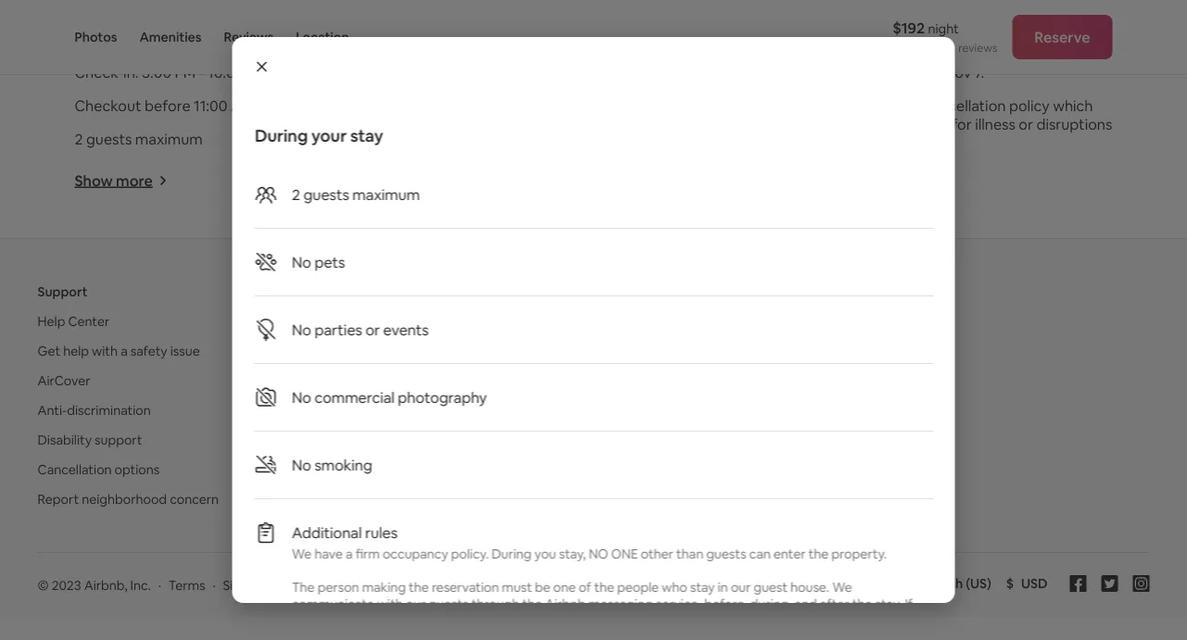 Task type: describe. For each thing, give the bounding box(es) containing it.
which
[[1053, 97, 1094, 116]]

with inside the additional rules we have a firm occupancy policy. during you stay, no one other than guests can enter the property. the person making the reservation must be one of the people who stay in our guest house. we communicate with our guests through the airbnb messaging service, before, during, and after the stay. if the person reserving is not a member of the party, it can create unnecessary confusion as to who is communicating and whether messages are getting through to guests on-s
[[377, 596, 403, 613]]

0 horizontal spatial can
[[603, 613, 625, 630]]

1 horizontal spatial a
[[345, 546, 352, 563]]

safety & property
[[426, 33, 550, 52]]

pets
[[314, 253, 345, 272]]

cancellation inside review the host's full cancellation policy which applies even if you cancel for illness or disruptions caused by covid-19.
[[924, 97, 1006, 116]]

if
[[865, 115, 873, 134]]

during inside the additional rules we have a firm occupancy policy. during you stay, no one other than guests can enter the property. the person making the reservation must be one of the people who stay in our guest house. we communicate with our guests through the airbnb messaging service, before, during, and after the stay. if the person reserving is not a member of the party, it can create unnecessary confusion as to who is communicating and whether messages are getting through to guests on-s
[[491, 546, 532, 563]]

member
[[462, 613, 514, 630]]

center
[[68, 313, 110, 330]]

house rules
[[75, 33, 156, 52]]

hosting for hosting
[[411, 284, 459, 301]]

aircover
[[38, 372, 90, 389]]

issue
[[170, 343, 200, 359]]

(us)
[[966, 576, 992, 593]]

in:
[[123, 63, 139, 82]]

11:00
[[194, 97, 228, 116]]

0 horizontal spatial to
[[648, 630, 661, 641]]

$
[[1007, 576, 1014, 593]]

0 horizontal spatial with
[[92, 343, 118, 359]]

confusion
[[747, 613, 805, 630]]

the left stay. at the right bottom of the page
[[852, 596, 872, 613]]

© 2023 airbnb, inc.
[[38, 577, 151, 594]]

enter
[[774, 546, 806, 563]]

0 horizontal spatial we
[[292, 546, 311, 563]]

guests down during your stay in the top of the page
[[303, 185, 349, 204]]

other
[[641, 546, 673, 563]]

for
[[953, 115, 972, 134]]

reviews
[[959, 41, 998, 55]]

©
[[38, 577, 49, 594]]

the down occupancy on the left
[[409, 580, 429, 596]]

0 vertical spatial maximum
[[135, 130, 203, 149]]

party,
[[555, 613, 589, 630]]

stay.
[[875, 596, 902, 613]]

no commercial photography
[[292, 388, 487, 407]]

if
[[905, 596, 913, 613]]

inc.
[[130, 577, 151, 594]]

no parties or events
[[292, 320, 429, 339]]

airbnb your home
[[411, 313, 518, 330]]

terms link
[[169, 577, 205, 594]]

navigate to instagram image
[[1134, 576, 1150, 593]]

guests up in
[[706, 546, 746, 563]]

2 guests maximum inside house rules dialog
[[292, 185, 420, 204]]

show
[[75, 171, 113, 190]]

no pets
[[292, 253, 345, 272]]

1 vertical spatial we
[[832, 580, 852, 596]]

must
[[502, 580, 532, 596]]

unnecessary
[[669, 613, 744, 630]]

community
[[411, 402, 481, 419]]

policy.
[[451, 546, 489, 563]]

are
[[529, 630, 548, 641]]

house rules dialog
[[232, 37, 956, 641]]

your privacy choices link
[[350, 577, 505, 595]]

messages
[[466, 630, 526, 641]]

0 vertical spatial policy
[[868, 33, 909, 52]]

rules for additional
[[365, 523, 397, 542]]

$192 night 244 reviews
[[893, 18, 998, 55]]

photos
[[75, 29, 117, 45]]

0 vertical spatial of
[[579, 580, 591, 596]]

english (us) button
[[898, 576, 992, 593]]

checkout
[[75, 97, 141, 116]]

more
[[116, 171, 153, 190]]

&
[[474, 33, 484, 52]]

or inside review the host's full cancellation policy which applies even if you cancel for illness or disruptions caused by covid-19.
[[1019, 115, 1034, 134]]

cancel
[[905, 115, 949, 134]]

night
[[929, 20, 959, 37]]

amenities button
[[140, 0, 202, 74]]

reviews
[[224, 29, 274, 45]]

neighborhood
[[82, 491, 167, 508]]

anti-
[[38, 402, 67, 419]]

7.
[[975, 63, 985, 82]]

getting
[[551, 630, 595, 641]]

navigate to twitter image
[[1102, 576, 1119, 593]]

your for airbnb
[[454, 313, 481, 330]]

gift
[[784, 432, 808, 448]]

the right the enter
[[809, 546, 829, 563]]

0 vertical spatial and
[[795, 596, 817, 613]]

amenities
[[140, 29, 202, 45]]

the down the "the" at the bottom of the page
[[292, 613, 312, 630]]

privacy link
[[290, 577, 333, 594]]

property
[[487, 33, 550, 52]]

check-
[[75, 63, 123, 82]]

one
[[553, 580, 576, 596]]

1 vertical spatial through
[[598, 630, 646, 641]]

you inside the additional rules we have a firm occupancy policy. during you stay, no one other than guests can enter the property. the person making the reservation must be one of the people who stay in our guest house. we communicate with our guests through the airbnb messaging service, before, during, and after the stay. if the person reserving is not a member of the party, it can create unnecessary confusion as to who is communicating and whether messages are getting through to guests on-s
[[534, 546, 556, 563]]

10:00
[[208, 63, 244, 82]]

covid-
[[849, 134, 901, 153]]

3:00
[[142, 63, 172, 82]]

not
[[429, 613, 450, 630]]

disruptions
[[1037, 115, 1113, 134]]

1 vertical spatial who
[[840, 613, 865, 630]]

stay,
[[559, 546, 586, 563]]

reserve button
[[1013, 15, 1113, 59]]

0 horizontal spatial through
[[471, 596, 519, 613]]

help
[[63, 343, 89, 359]]

reservation
[[432, 580, 499, 596]]

communicate
[[292, 596, 374, 613]]

guests down checkout
[[86, 130, 132, 149]]

support
[[95, 432, 142, 448]]

0 vertical spatial cancellation
[[810, 63, 892, 82]]

navigate to facebook image
[[1070, 576, 1087, 593]]

full
[[900, 97, 921, 116]]

than
[[676, 546, 703, 563]]

0 vertical spatial person
[[317, 580, 359, 596]]

get help with a safety issue link
[[38, 343, 200, 359]]

review the host's full cancellation policy which applies even if you cancel for illness or disruptions caused by covid-19.
[[777, 97, 1113, 153]]



Task type: vqa. For each thing, say whether or not it's contained in the screenshot.
show all 45 amenities Button
no



Task type: locate. For each thing, give the bounding box(es) containing it.
english (us)
[[920, 576, 992, 593]]

0 vertical spatial your
[[311, 125, 346, 147]]

cancellation down disability
[[38, 461, 112, 478]]

sitemap link
[[223, 577, 272, 594]]

no smoking
[[292, 456, 372, 475]]

1 vertical spatial maximum
[[352, 185, 420, 204]]

0 vertical spatial airbnb
[[784, 284, 826, 301]]

1 horizontal spatial or
[[1019, 115, 1034, 134]]

1 vertical spatial cancellation
[[38, 461, 112, 478]]

1 horizontal spatial with
[[377, 596, 403, 613]]

home
[[484, 313, 518, 330]]

cancellation for cancellation policy
[[777, 33, 864, 52]]

0 vertical spatial hosting
[[411, 284, 459, 301]]

0 horizontal spatial your
[[311, 125, 346, 147]]

1 vertical spatial you
[[534, 546, 556, 563]]

no
[[292, 253, 311, 272], [292, 320, 311, 339], [292, 388, 311, 407], [292, 456, 311, 475]]

a right 'not'
[[452, 613, 459, 630]]

1 horizontal spatial is
[[868, 613, 877, 630]]

pm right the 10:00
[[247, 63, 268, 82]]

0 horizontal spatial pm
[[175, 63, 196, 82]]

1 horizontal spatial 2
[[292, 185, 300, 204]]

1 vertical spatial of
[[516, 613, 529, 630]]

1 horizontal spatial and
[[795, 596, 817, 613]]

no for no pets
[[292, 253, 311, 272]]

2 guests maximum
[[75, 130, 203, 149], [292, 185, 420, 204]]

hosting up airbnb your home at the left of the page
[[411, 284, 459, 301]]

our right in
[[731, 580, 751, 596]]

events
[[383, 320, 429, 339]]

1 horizontal spatial through
[[598, 630, 646, 641]]

a left firm
[[345, 546, 352, 563]]

to
[[824, 613, 837, 630], [648, 630, 661, 641]]

0 vertical spatial before
[[896, 63, 942, 82]]

0 horizontal spatial or
[[365, 320, 380, 339]]

safety
[[426, 33, 471, 52]]

your privacy choices
[[350, 577, 473, 594]]

we right house.
[[832, 580, 852, 596]]

244
[[938, 41, 957, 55]]

privacy up the communicate
[[290, 577, 333, 594]]

person down privacy link
[[315, 613, 356, 630]]

1 vertical spatial before
[[145, 97, 191, 116]]

1 vertical spatial hosting
[[411, 432, 458, 448]]

parties
[[314, 320, 362, 339]]

reserve
[[1035, 27, 1091, 46]]

0 horizontal spatial privacy
[[290, 577, 333, 594]]

0 horizontal spatial maximum
[[135, 130, 203, 149]]

0 vertical spatial through
[[471, 596, 519, 613]]

guests down choices
[[428, 596, 468, 613]]

2 down during your stay in the top of the page
[[292, 185, 300, 204]]

we left the have
[[292, 546, 311, 563]]

help center link
[[38, 313, 110, 330]]

during
[[255, 125, 308, 147], [491, 546, 532, 563]]

community forum
[[411, 402, 520, 419]]

review
[[777, 97, 825, 116]]

who right the people
[[662, 580, 687, 596]]

pm
[[175, 63, 196, 82], [247, 63, 268, 82]]

0 horizontal spatial a
[[121, 343, 128, 359]]

community forum link
[[411, 402, 520, 419]]

commercial
[[314, 388, 394, 407]]

0 vertical spatial can
[[749, 546, 771, 563]]

1 pm from the left
[[175, 63, 196, 82]]

2 inside house rules dialog
[[292, 185, 300, 204]]

no for no smoking
[[292, 456, 311, 475]]

in
[[718, 580, 728, 596]]

0 vertical spatial with
[[92, 343, 118, 359]]

help
[[38, 313, 65, 330]]

1 horizontal spatial before
[[896, 63, 942, 82]]

1 vertical spatial during
[[491, 546, 532, 563]]

your inside house rules dialog
[[311, 125, 346, 147]]

photography
[[398, 388, 487, 407]]

and left after
[[795, 596, 817, 613]]

1 no from the top
[[292, 253, 311, 272]]

1 vertical spatial stay
[[690, 580, 715, 596]]

rules up in: at the top left
[[122, 33, 156, 52]]

maximum down checkout before 11:00 am
[[135, 130, 203, 149]]

0 horizontal spatial cancellation
[[38, 461, 112, 478]]

disability support link
[[38, 432, 142, 448]]

policy up "free cancellation before nov 7."
[[868, 33, 909, 52]]

1 horizontal spatial your
[[454, 313, 481, 330]]

rules inside the additional rules we have a firm occupancy policy. during you stay, no one other than guests can enter the property. the person making the reservation must be one of the people who stay in our guest house. we communicate with our guests through the airbnb messaging service, before, during, and after the stay. if the person reserving is not a member of the party, it can create unnecessary confusion as to who is communicating and whether messages are getting through to guests on-s
[[365, 523, 397, 542]]

1 horizontal spatial airbnb
[[545, 596, 586, 613]]

by
[[829, 134, 846, 153]]

get help with a safety issue
[[38, 343, 200, 359]]

0 vertical spatial or
[[1019, 115, 1034, 134]]

rules up firm
[[365, 523, 397, 542]]

stay inside the additional rules we have a firm occupancy policy. during you stay, no one other than guests can enter the property. the person making the reservation must be one of the people who stay in our guest house. we communicate with our guests through the airbnb messaging service, before, during, and after the stay. if the person reserving is not a member of the party, it can create unnecessary confusion as to who is communicating and whether messages are getting through to guests on-s
[[690, 580, 715, 596]]

maximum
[[135, 130, 203, 149], [352, 185, 420, 204]]

2 up show
[[75, 130, 83, 149]]

1 vertical spatial cancellation
[[924, 97, 1006, 116]]

location
[[296, 29, 349, 45]]

aircover link
[[38, 372, 90, 389]]

2 vertical spatial airbnb
[[545, 596, 586, 613]]

1 vertical spatial a
[[345, 546, 352, 563]]

0 horizontal spatial our
[[406, 596, 426, 613]]

even
[[828, 115, 861, 134]]

after
[[820, 596, 849, 613]]

show more
[[75, 171, 153, 190]]

1 hosting from the top
[[411, 284, 459, 301]]

0 horizontal spatial and
[[388, 630, 410, 641]]

can right it
[[603, 613, 625, 630]]

am
[[231, 97, 254, 116]]

or left events
[[365, 320, 380, 339]]

the up "are"
[[522, 596, 542, 613]]

1 horizontal spatial cancellation
[[924, 97, 1006, 116]]

0 horizontal spatial during
[[255, 125, 308, 147]]

disability
[[38, 432, 92, 448]]

1 horizontal spatial policy
[[1010, 97, 1050, 116]]

with down your privacy choices
[[377, 596, 403, 613]]

airbnb for airbnb
[[784, 284, 826, 301]]

1 horizontal spatial we
[[832, 580, 852, 596]]

the inside review the host's full cancellation policy which applies even if you cancel for illness or disruptions caused by covid-19.
[[829, 97, 852, 116]]

your for during
[[311, 125, 346, 147]]

help center
[[38, 313, 110, 330]]

no left parties
[[292, 320, 311, 339]]

0 vertical spatial 2
[[75, 130, 83, 149]]

or right illness
[[1019, 115, 1034, 134]]

1 vertical spatial airbnb
[[411, 313, 451, 330]]

through up messages
[[471, 596, 519, 613]]

0 horizontal spatial rules
[[122, 33, 156, 52]]

0 vertical spatial rules
[[122, 33, 156, 52]]

1 horizontal spatial of
[[579, 580, 591, 596]]

or inside house rules dialog
[[365, 320, 380, 339]]

house.
[[791, 580, 830, 596]]

cards
[[810, 432, 843, 448]]

1 vertical spatial 2 guests maximum
[[292, 185, 420, 204]]

0 vertical spatial a
[[121, 343, 128, 359]]

cancellation for cancellation options
[[38, 461, 112, 478]]

0 horizontal spatial you
[[534, 546, 556, 563]]

2 vertical spatial a
[[452, 613, 459, 630]]

hosting down community
[[411, 432, 458, 448]]

our down your privacy choices
[[406, 596, 426, 613]]

a left safety at the bottom of the page
[[121, 343, 128, 359]]

0 horizontal spatial policy
[[868, 33, 909, 52]]

policy left which
[[1010, 97, 1050, 116]]

nov
[[945, 63, 972, 82]]

cancellation down cancellation policy
[[810, 63, 892, 82]]

the
[[829, 97, 852, 116], [809, 546, 829, 563], [409, 580, 429, 596], [594, 580, 614, 596], [522, 596, 542, 613], [852, 596, 872, 613], [292, 613, 312, 630], [532, 613, 552, 630]]

smoking
[[314, 456, 372, 475]]

show more button
[[75, 171, 168, 190]]

0 horizontal spatial airbnb
[[411, 313, 451, 330]]

host's
[[855, 97, 897, 116]]

have
[[314, 546, 343, 563]]

2 guests maximum up more
[[75, 130, 203, 149]]

with right help
[[92, 343, 118, 359]]

to down service,
[[648, 630, 661, 641]]

0 horizontal spatial is
[[418, 613, 426, 630]]

on-
[[707, 630, 727, 641]]

1 horizontal spatial to
[[824, 613, 837, 630]]

whether
[[413, 630, 463, 641]]

gift cards
[[784, 432, 843, 448]]

it
[[592, 613, 600, 630]]

airbnb for airbnb your home
[[411, 313, 451, 330]]

of right one
[[579, 580, 591, 596]]

1 vertical spatial policy
[[1010, 97, 1050, 116]]

0 vertical spatial you
[[877, 115, 902, 134]]

19.
[[901, 134, 919, 153]]

maximum inside house rules dialog
[[352, 185, 420, 204]]

and left whether
[[388, 630, 410, 641]]

property.
[[832, 546, 887, 563]]

1 vertical spatial rules
[[365, 523, 397, 542]]

through
[[471, 596, 519, 613], [598, 630, 646, 641]]

$ usd
[[1007, 576, 1048, 593]]

policy inside review the host's full cancellation policy which applies even if you cancel for illness or disruptions caused by covid-19.
[[1010, 97, 1050, 116]]

gift cards link
[[784, 432, 843, 448]]

during,
[[750, 596, 792, 613]]

1 horizontal spatial during
[[491, 546, 532, 563]]

report neighborhood concern
[[38, 491, 219, 508]]

house
[[75, 33, 119, 52]]

0 vertical spatial 2 guests maximum
[[75, 130, 203, 149]]

1 horizontal spatial rules
[[365, 523, 397, 542]]

check-in: 3:00 pm - 10:00 pm
[[75, 63, 268, 82]]

1 horizontal spatial maximum
[[352, 185, 420, 204]]

before up "full"
[[896, 63, 942, 82]]

guests down service,
[[664, 630, 704, 641]]

caused
[[777, 134, 826, 153]]

3 no from the top
[[292, 388, 311, 407]]

1 vertical spatial 2
[[292, 185, 300, 204]]

is left if in the right of the page
[[868, 613, 877, 630]]

you right if
[[877, 115, 902, 134]]

1 horizontal spatial 2 guests maximum
[[292, 185, 420, 204]]

privacy down occupancy on the left
[[380, 577, 423, 594]]

2 horizontal spatial airbnb
[[784, 284, 826, 301]]

0 horizontal spatial 2 guests maximum
[[75, 130, 203, 149]]

sitemap
[[223, 577, 272, 594]]

usd
[[1022, 576, 1048, 593]]

you inside review the host's full cancellation policy which applies even if you cancel for illness or disruptions caused by covid-19.
[[877, 115, 902, 134]]

1 vertical spatial person
[[315, 613, 356, 630]]

1 vertical spatial can
[[603, 613, 625, 630]]

during your stay
[[255, 125, 383, 147]]

no left pets
[[292, 253, 311, 272]]

no left the smoking at the left of the page
[[292, 456, 311, 475]]

0 horizontal spatial 2
[[75, 130, 83, 149]]

person down the have
[[317, 580, 359, 596]]

you left stay,
[[534, 546, 556, 563]]

no for no parties or events
[[292, 320, 311, 339]]

0 vertical spatial cancellation
[[777, 33, 864, 52]]

1 horizontal spatial stay
[[690, 580, 715, 596]]

cancellation down nov
[[924, 97, 1006, 116]]

the left party, at the bottom of the page
[[532, 613, 552, 630]]

2 guests maximum down during your stay in the top of the page
[[292, 185, 420, 204]]

photos button
[[75, 0, 117, 74]]

service,
[[656, 596, 701, 613]]

to right as at the bottom of page
[[824, 613, 837, 630]]

before
[[896, 63, 942, 82], [145, 97, 191, 116]]

1 horizontal spatial our
[[731, 580, 751, 596]]

free
[[777, 63, 807, 82]]

cancellation
[[810, 63, 892, 82], [924, 97, 1006, 116]]

2 hosting from the top
[[411, 432, 458, 448]]

is left 'not'
[[418, 613, 426, 630]]

1 horizontal spatial privacy
[[380, 577, 423, 594]]

1 vertical spatial your
[[454, 313, 481, 330]]

who right as at the bottom of page
[[840, 613, 865, 630]]

rules for house
[[122, 33, 156, 52]]

airbnb,
[[84, 577, 127, 594]]

the left the people
[[594, 580, 614, 596]]

disability support
[[38, 432, 142, 448]]

2 no from the top
[[292, 320, 311, 339]]

the left if
[[829, 97, 852, 116]]

0 horizontal spatial stay
[[350, 125, 383, 147]]

firm
[[355, 546, 380, 563]]

0 vertical spatial during
[[255, 125, 308, 147]]

safety
[[131, 343, 168, 359]]

2 pm from the left
[[247, 63, 268, 82]]

through down messaging in the bottom of the page
[[598, 630, 646, 641]]

cancellation up free
[[777, 33, 864, 52]]

2 privacy from the left
[[380, 577, 423, 594]]

1 is from the left
[[418, 613, 426, 630]]

choices
[[425, 577, 473, 594]]

2023
[[52, 577, 81, 594]]

reviews button
[[224, 0, 274, 74]]

pm left -
[[175, 63, 196, 82]]

free cancellation before nov 7.
[[777, 63, 985, 82]]

additional
[[292, 523, 362, 542]]

1 horizontal spatial who
[[840, 613, 865, 630]]

be
[[535, 580, 550, 596]]

1 horizontal spatial you
[[877, 115, 902, 134]]

get
[[38, 343, 60, 359]]

of down must
[[516, 613, 529, 630]]

1 privacy from the left
[[290, 577, 333, 594]]

hosting for hosting responsibly
[[411, 432, 458, 448]]

you
[[877, 115, 902, 134], [534, 546, 556, 563]]

before down check-in: 3:00 pm - 10:00 pm
[[145, 97, 191, 116]]

no for no commercial photography
[[292, 388, 311, 407]]

4 no from the top
[[292, 456, 311, 475]]

no left commercial
[[292, 388, 311, 407]]

2 is from the left
[[868, 613, 877, 630]]

0 vertical spatial who
[[662, 580, 687, 596]]

can left the enter
[[749, 546, 771, 563]]

airbnb inside the additional rules we have a firm occupancy policy. during you stay, no one other than guests can enter the property. the person making the reservation must be one of the people who stay in our guest house. we communicate with our guests through the airbnb messaging service, before, during, and after the stay. if the person reserving is not a member of the party, it can create unnecessary confusion as to who is communicating and whether messages are getting through to guests on-s
[[545, 596, 586, 613]]

-
[[199, 63, 204, 82]]

1 vertical spatial with
[[377, 596, 403, 613]]

2 horizontal spatial a
[[452, 613, 459, 630]]

$192
[[893, 18, 925, 37]]

0 horizontal spatial of
[[516, 613, 529, 630]]

0 vertical spatial stay
[[350, 125, 383, 147]]

0 horizontal spatial who
[[662, 580, 687, 596]]

applies
[[777, 115, 825, 134]]

maximum down during your stay in the top of the page
[[352, 185, 420, 204]]

1 vertical spatial or
[[365, 320, 380, 339]]

1 horizontal spatial pm
[[247, 63, 268, 82]]



